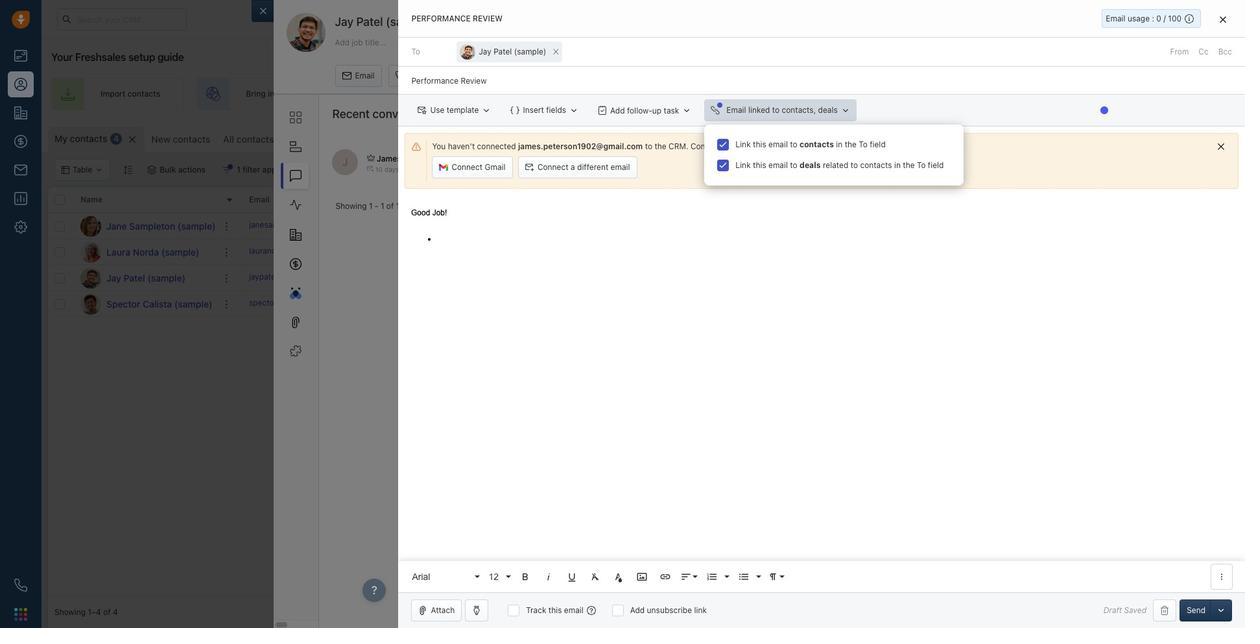 Task type: locate. For each thing, give the bounding box(es) containing it.
send button
[[1180, 600, 1213, 622]]

grid containing jane sampleton (sample)
[[48, 186, 1239, 597]]

0 horizontal spatial conversations
[[373, 107, 448, 121]]

container_wx8msf4aqz5i3rn1 image for 1 filter applied button
[[223, 165, 232, 175]]

help down keep
[[767, 153, 782, 163]]

row group
[[48, 213, 243, 317], [243, 213, 1239, 317]]

sales
[[736, 195, 756, 205]]

0 vertical spatial jay patel (sample)
[[335, 15, 433, 29]]

container_wx8msf4aqz5i3rn1 image
[[969, 133, 978, 142], [223, 165, 232, 175]]

press space to select this row. row containing spector calista (sample)
[[48, 291, 243, 317]]

to up goals?
[[859, 140, 868, 149]]

plan.
[[838, 165, 856, 174]]

0 horizontal spatial james
[[377, 154, 401, 164]]

1 vertical spatial import contacts
[[1075, 132, 1134, 142]]

like
[[953, 165, 965, 174]]

(sample) inside jay patel (sample) link
[[148, 272, 186, 283]]

2 horizontal spatial sales
[[955, 89, 975, 99]]

1 vertical spatial link
[[736, 160, 751, 170]]

press space to select this row. row containing lauranordasample@gmail.com
[[243, 239, 1239, 265]]

add for add contact
[[1187, 132, 1202, 142]]

add down route leads to your team
[[611, 105, 625, 115]]

import down the your freshsales setup guide
[[101, 89, 125, 99]]

1 vertical spatial gold
[[819, 165, 836, 174]]

2 horizontal spatial patel
[[494, 47, 512, 57]]

1 leads from the left
[[308, 89, 328, 99]]

2 horizontal spatial of
[[997, 165, 1004, 174]]

patel
[[356, 15, 383, 29], [494, 47, 512, 57], [124, 272, 145, 283]]

showing inside dialog
[[336, 201, 367, 211]]

12 for 12 more...
[[302, 134, 311, 144]]

of
[[997, 165, 1004, 174], [387, 201, 394, 211], [103, 608, 111, 617]]

0 horizontal spatial crm
[[712, 153, 730, 163]]

0 horizontal spatial a
[[571, 162, 575, 172]]

jay up job
[[335, 15, 354, 29]]

1 vertical spatial jay patel (sample)
[[106, 272, 186, 283]]

4 right 'my contacts' link
[[114, 134, 119, 144]]

(sample) down 22
[[514, 47, 547, 57]]

deals down link this email to contacts in the to field
[[800, 160, 821, 170]]

1 horizontal spatial showing
[[336, 201, 367, 211]]

email inside "button"
[[355, 71, 375, 80]]

0 vertical spatial help
[[767, 153, 782, 163]]

in down want to see how crm gold can help you meet your sales goals? link
[[776, 165, 783, 174]]

you left meet
[[785, 153, 798, 163]]

jay up note
[[479, 47, 492, 57]]

add deal
[[1092, 89, 1125, 99]]

1 horizontal spatial up
[[925, 89, 934, 99]]

2 horizontal spatial to
[[917, 160, 926, 170]]

press space to select this row. row containing jay patel (sample)
[[48, 265, 243, 291]]

phone element
[[8, 572, 34, 598]]

1 horizontal spatial team
[[635, 89, 654, 99]]

1 vertical spatial crm
[[799, 165, 816, 174]]

insert
[[523, 105, 544, 115]]

row group containing janesampleton@gmail.com
[[243, 213, 1239, 317]]

in left the if on the top of page
[[895, 160, 901, 170]]

spectorcalista@gmail.com
[[249, 298, 346, 307]]

email up want to see how crm gold can help you meet your sales goals? link
[[769, 140, 788, 149]]

contacts right the my
[[70, 133, 107, 144]]

0 horizontal spatial patel
[[124, 272, 145, 283]]

0 vertical spatial showing
[[336, 201, 367, 211]]

bring in website leads link
[[197, 78, 352, 110]]

jay patel (sample) up title...
[[335, 15, 433, 29]]

12 inside button
[[302, 134, 311, 144]]

norda
[[133, 246, 159, 257]]

(sample) inside laura norda (sample) link
[[161, 246, 199, 257]]

contacts
[[128, 89, 160, 99], [1102, 132, 1134, 142], [70, 133, 107, 144], [173, 134, 210, 145], [237, 134, 274, 145], [800, 140, 834, 149], [861, 160, 893, 170]]

route
[[560, 89, 582, 99]]

12 right arial popup button
[[489, 571, 499, 582]]

see all details
[[1118, 19, 1169, 29]]

email for link this email to deals related to contacts in the to field
[[769, 160, 788, 170]]

connect up how
[[691, 142, 722, 151]]

1 vertical spatial deals
[[800, 160, 821, 170]]

s image
[[80, 294, 101, 314]]

(sample) inside spector calista (sample) link
[[174, 298, 212, 309]]

contacts down synced.
[[861, 160, 893, 170]]

1 horizontal spatial conversations
[[796, 142, 847, 151]]

0 horizontal spatial of
[[103, 608, 111, 617]]

your right meet
[[821, 153, 837, 163]]

this for track this email
[[549, 605, 562, 615]]

Search your CRM... text field
[[57, 8, 187, 30]]

1 vertical spatial patel
[[494, 47, 512, 57]]

connect down haven't
[[452, 162, 483, 172]]

add
[[383, 272, 397, 282]]

deals inside "email linked to contacts, deals" dropdown button
[[819, 105, 838, 115]]

0 horizontal spatial jay
[[106, 272, 121, 283]]

email button
[[336, 65, 382, 87]]

ago
[[401, 165, 413, 173]]

your right expedite
[[1113, 165, 1129, 174]]

this for link this email to deals related to contacts in the to field
[[753, 160, 767, 170]]

0 horizontal spatial team
[[455, 89, 474, 99]]

(sample) down jane sampleton (sample) link at the top left
[[161, 246, 199, 257]]

import contacts for 'import contacts' link
[[101, 89, 160, 99]]

email right track
[[564, 605, 584, 615]]

this
[[753, 140, 767, 149], [753, 160, 767, 170], [549, 605, 562, 615]]

email usage : 0 / 100
[[1106, 14, 1182, 23]]

(sample) up spector calista (sample)
[[148, 272, 186, 283]]

to up jay,
[[670, 153, 678, 163]]

field up goals?
[[870, 140, 886, 149]]

import contacts down setup
[[101, 89, 160, 99]]

your right set in the top right of the page
[[936, 89, 953, 99]]

2 row group from the left
[[243, 213, 1239, 317]]

now
[[731, 142, 746, 151]]

1 vertical spatial conversations
[[796, 142, 847, 151]]

import contacts
[[101, 89, 160, 99], [1075, 132, 1134, 142]]

track this email
[[526, 605, 584, 615]]

phone image
[[14, 579, 27, 592]]

container_wx8msf4aqz5i3rn1 image inside 1 filter applied button
[[223, 165, 232, 175]]

link for link this email to deals related to contacts in the to field
[[736, 160, 751, 170]]

to left goals?
[[851, 160, 858, 170]]

import inside 'import contacts' link
[[101, 89, 125, 99]]

from
[[1171, 47, 1190, 57]]

jay,
[[670, 165, 685, 174]]

email down 1 filter applied button
[[249, 195, 270, 205]]

0 horizontal spatial you
[[785, 153, 798, 163]]

import inside import contacts button
[[1075, 132, 1100, 142]]

to right "linked"
[[773, 105, 780, 115]]

0 horizontal spatial import
[[101, 89, 125, 99]]

log
[[424, 71, 435, 80]]

patel inside "jay patel (sample) ×"
[[494, 47, 512, 57]]

new contacts button
[[145, 127, 217, 152], [151, 134, 210, 145]]

0 horizontal spatial help
[[767, 153, 782, 163]]

to up 'add follow-up task'
[[606, 89, 614, 99]]

2 link from the top
[[736, 160, 751, 170]]

note button
[[449, 65, 493, 87]]

add left job
[[335, 37, 350, 47]]

1 horizontal spatial field
[[928, 160, 944, 170]]

1 vertical spatial you
[[914, 165, 927, 174]]

0 vertical spatial 4
[[114, 134, 119, 144]]

add for add unsubscribe link
[[630, 605, 645, 615]]

email right can
[[769, 160, 788, 170]]

link this email to deals related to contacts in the to field
[[736, 160, 944, 170]]

this for link this email to contacts in the to field
[[753, 140, 767, 149]]

to right the if on the top of page
[[917, 160, 926, 170]]

email
[[1106, 14, 1126, 23], [355, 71, 375, 80], [727, 105, 747, 115], [249, 195, 270, 205]]

(sample) right sampleton
[[178, 220, 216, 231]]

crm up "for"
[[712, 153, 730, 163]]

add inside button
[[1187, 132, 1202, 142]]

in
[[268, 89, 275, 99], [837, 140, 843, 149], [895, 160, 901, 170], [776, 165, 783, 174]]

james.peterson1902@gmail.com
[[518, 142, 643, 151]]

to right keep
[[790, 140, 798, 149]]

bcc
[[1219, 47, 1233, 57]]

application
[[399, 195, 1246, 592]]

sales up "email linked to contacts, deals" dropdown button
[[766, 89, 786, 99]]

0 vertical spatial james
[[377, 154, 401, 164]]

0 vertical spatial gold
[[732, 153, 749, 163]]

0 vertical spatial 12
[[302, 134, 311, 144]]

showing left 1–4 at the bottom
[[55, 608, 86, 617]]

connect
[[691, 142, 722, 151], [452, 162, 483, 172], [538, 162, 569, 172]]

(sample) inside jane sampleton (sample) link
[[178, 220, 216, 231]]

0 vertical spatial conversations
[[373, 107, 448, 121]]

0 vertical spatial patel
[[356, 15, 383, 29]]

ordered list image
[[707, 571, 719, 583]]

you right the if on the top of page
[[914, 165, 927, 174]]

1 horizontal spatial import contacts
[[1075, 132, 1134, 142]]

see
[[1118, 19, 1132, 29]]

0 vertical spatial container_wx8msf4aqz5i3rn1 image
[[969, 133, 978, 142]]

0 vertical spatial you
[[785, 153, 798, 163]]

0 horizontal spatial 12
[[302, 134, 311, 144]]

in up "link this email to deals related to contacts in the to field"
[[837, 140, 843, 149]]

to
[[606, 89, 614, 99], [773, 105, 780, 115], [790, 140, 798, 149], [645, 142, 653, 151], [748, 142, 756, 151], [670, 153, 678, 163], [790, 160, 798, 170], [851, 160, 858, 170], [1051, 165, 1059, 174], [374, 272, 381, 282]]

1 horizontal spatial jay
[[335, 15, 354, 29]]

container_wx8msf4aqz5i3rn1 image left customize
[[969, 133, 978, 142]]

1 horizontal spatial james
[[1208, 165, 1231, 174]]

to
[[412, 47, 420, 57], [859, 140, 868, 149], [917, 160, 926, 170]]

import for import contacts button
[[1075, 132, 1100, 142]]

0 vertical spatial import contacts
[[101, 89, 160, 99]]

grid
[[48, 186, 1239, 597]]

connect up score
[[538, 162, 569, 172]]

owner
[[758, 195, 782, 205]]

the up "link this email to deals related to contacts in the to field"
[[845, 140, 857, 149]]

gold
[[732, 153, 749, 163], [819, 165, 836, 174]]

leads inside bring in website leads link
[[308, 89, 328, 99]]

jay inside "jay patel (sample) ×"
[[479, 47, 492, 57]]

james peterson <james.peterson1902@gmail.com>
[[377, 154, 572, 164]]

up left task
[[653, 105, 662, 115]]

container_wx8msf4aqz5i3rn1 image left filter
[[223, 165, 232, 175]]

2 leads from the left
[[584, 89, 604, 99]]

22
[[514, 24, 526, 36]]

arial button
[[408, 564, 482, 590]]

(sample) up title...
[[386, 15, 433, 29]]

a
[[571, 162, 575, 172], [967, 165, 972, 174]]

opened
[[896, 154, 920, 162]]

0 horizontal spatial gold
[[732, 153, 749, 163]]

0 vertical spatial import
[[101, 89, 125, 99]]

insert fields
[[523, 105, 566, 115]]

team up 'add follow-up task'
[[635, 89, 654, 99]]

1 horizontal spatial help
[[1061, 165, 1077, 174]]

0 vertical spatial jay
[[335, 15, 354, 29]]

deal
[[1109, 89, 1125, 99]]

crm down meet
[[799, 165, 816, 174]]

0 vertical spatial to
[[412, 47, 420, 57]]

bring
[[246, 89, 266, 99]]

add contact
[[1187, 132, 1233, 142]]

related
[[823, 160, 849, 170]]

performance review
[[412, 14, 503, 23]]

a inside button
[[571, 162, 575, 172]]

email for track this email
[[564, 605, 584, 615]]

1 vertical spatial field
[[928, 160, 944, 170]]

conversations up meet
[[796, 142, 847, 151]]

gold left plan.
[[819, 165, 836, 174]]

0 vertical spatial crm
[[712, 153, 730, 163]]

1 horizontal spatial to
[[859, 140, 868, 149]]

work phone
[[346, 195, 392, 205]]

jay right j icon
[[106, 272, 121, 283]]

patel up title...
[[356, 15, 383, 29]]

1 horizontal spatial connect
[[538, 162, 569, 172]]

gold down now
[[732, 153, 749, 163]]

leads right website
[[308, 89, 328, 99]]

job
[[352, 37, 363, 47]]

days
[[385, 165, 399, 173]]

1 vertical spatial container_wx8msf4aqz5i3rn1 image
[[223, 165, 232, 175]]

your
[[437, 89, 453, 99], [616, 89, 633, 99], [936, 89, 953, 99], [778, 142, 794, 151], [821, 153, 837, 163], [728, 165, 744, 174], [1113, 165, 1129, 174]]

1 horizontal spatial gold
[[819, 165, 836, 174]]

spector calista (sample) link
[[106, 297, 212, 310]]

1 left filter
[[237, 165, 241, 175]]

add follow-up task
[[611, 105, 680, 115]]

link left can
[[736, 160, 751, 170]]

0 horizontal spatial sales
[[766, 89, 786, 99]]

12 left more...
[[302, 134, 311, 144]]

help left expedite
[[1061, 165, 1077, 174]]

press space to select this row. row containing janesampleton@gmail.com
[[243, 213, 1239, 239]]

0 vertical spatial link
[[736, 140, 751, 149]]

add inside dialog
[[335, 37, 350, 47]]

conversations down invite
[[373, 107, 448, 121]]

status
[[833, 195, 858, 205]]

team
[[455, 89, 474, 99], [635, 89, 654, 99]]

jay patel (sample) inside press space to select this row. row
[[106, 272, 186, 283]]

:
[[1153, 14, 1155, 23]]

1 horizontal spatial leads
[[584, 89, 604, 99]]

follow-
[[627, 105, 653, 115]]

1 vertical spatial 12
[[489, 571, 499, 582]]

lauranordasample@gmail.com link
[[249, 245, 359, 259]]

import contacts down 'hotspot (open by clicking or pressing space/enter)' alert dialog
[[1075, 132, 1134, 142]]

12 inside popup button
[[489, 571, 499, 582]]

team up the template
[[455, 89, 474, 99]]

dialog
[[252, 0, 1246, 628]]

1 horizontal spatial you
[[914, 165, 927, 174]]

1 vertical spatial of
[[387, 201, 394, 211]]

1 row group from the left
[[48, 213, 243, 317]]

a right like
[[967, 165, 972, 174]]

(sample) right calista
[[174, 298, 212, 309]]

0 horizontal spatial import contacts
[[101, 89, 160, 99]]

1 horizontal spatial import
[[1075, 132, 1100, 142]]

email for link this email to contacts in the to field
[[769, 140, 788, 149]]

0 horizontal spatial to
[[412, 47, 420, 57]]

field left like
[[928, 160, 944, 170]]

1 vertical spatial import
[[1075, 132, 1100, 142]]

deals down the "sequence"
[[819, 105, 838, 115]]

add left contact
[[1187, 132, 1202, 142]]

1 vertical spatial 4
[[113, 608, 118, 617]]

12 button
[[484, 564, 513, 590]]

to left meet
[[790, 160, 798, 170]]

4 inside my contacts 4
[[114, 134, 119, 144]]

showing for showing 1–4 of 4
[[55, 608, 86, 617]]

0 horizontal spatial up
[[653, 105, 662, 115]]

sampleton
[[129, 220, 175, 231]]

4 right 1–4 at the bottom
[[113, 608, 118, 617]]

james right regards,
[[1208, 165, 1231, 174]]

your
[[51, 51, 73, 63]]

to up the call
[[412, 47, 420, 57]]

(sample) for laura norda (sample) link in the left top of the page
[[161, 246, 199, 257]]

in right bring on the left
[[268, 89, 275, 99]]

row group containing jane sampleton (sample)
[[48, 213, 243, 317]]

close image
[[1220, 15, 1227, 23]]

1 vertical spatial james
[[1208, 165, 1231, 174]]

up inside × dialog
[[653, 105, 662, 115]]

0 vertical spatial deals
[[819, 105, 838, 115]]

0 vertical spatial up
[[925, 89, 934, 99]]

0 horizontal spatial leads
[[308, 89, 328, 99]]

sales up plan.
[[839, 153, 858, 163]]

2 vertical spatial this
[[549, 605, 562, 615]]

22 button
[[510, 24, 526, 36]]

your right keep
[[778, 142, 794, 151]]

container_wx8msf4aqz5i3rn1 image inside customize table button
[[969, 133, 978, 142]]

1 vertical spatial jay
[[479, 47, 492, 57]]

of right demo
[[997, 165, 1004, 174]]

Write a subject line text field
[[399, 67, 1246, 94]]

import down 'hotspot (open by clicking or pressing space/enter)' alert dialog
[[1075, 132, 1100, 142]]

link
[[736, 140, 751, 149], [736, 160, 751, 170]]

import contacts inside button
[[1075, 132, 1134, 142]]

dialog containing jay patel (sample)
[[252, 0, 1246, 628]]

1 vertical spatial help
[[1061, 165, 1077, 174]]

l image
[[80, 242, 101, 262]]

see
[[680, 153, 693, 163]]

expedite
[[1079, 165, 1110, 174]]

1 vertical spatial up
[[653, 105, 662, 115]]

0 vertical spatial this
[[753, 140, 767, 149]]

2 vertical spatial to
[[917, 160, 926, 170]]

james up days
[[377, 154, 401, 164]]

0 horizontal spatial container_wx8msf4aqz5i3rn1 image
[[223, 165, 232, 175]]

2 vertical spatial of
[[103, 608, 111, 617]]

crm inside button
[[712, 153, 730, 163]]

1 horizontal spatial sales
[[839, 153, 858, 163]]

import contacts button
[[1057, 127, 1141, 149]]

press space to select this row. row
[[48, 213, 243, 239], [243, 213, 1239, 239], [48, 239, 243, 265], [243, 239, 1239, 265], [48, 265, 243, 291], [243, 265, 1239, 291], [48, 291, 243, 317], [243, 291, 1239, 317]]

of right -
[[387, 201, 394, 211]]

2 horizontal spatial connect
[[691, 142, 722, 151]]

attach button
[[412, 600, 462, 622]]

leads
[[308, 89, 328, 99], [584, 89, 604, 99]]

sales left pipeline
[[955, 89, 975, 99]]

email inside dropdown button
[[727, 105, 747, 115]]

2 vertical spatial jay
[[106, 272, 121, 283]]

(sample) for spector calista (sample) link
[[174, 298, 212, 309]]

add left deal
[[1092, 89, 1107, 99]]

jay patel (sample) inside dialog
[[335, 15, 433, 29]]

contacts down 'hotspot (open by clicking or pressing space/enter)' alert dialog
[[1102, 132, 1134, 142]]

patel down 22 button
[[494, 47, 512, 57]]

press space to select this row. row containing spectorcalista@gmail.com
[[243, 291, 1239, 317]]

1 left -
[[369, 201, 373, 211]]

0 horizontal spatial showing
[[55, 608, 86, 617]]

1 team from the left
[[455, 89, 474, 99]]

0 horizontal spatial field
[[870, 140, 886, 149]]

0 horizontal spatial connect
[[452, 162, 483, 172]]

1 horizontal spatial container_wx8msf4aqz5i3rn1 image
[[969, 133, 978, 142]]

jay patel (sample)
[[335, 15, 433, 29], [106, 272, 186, 283]]

0 horizontal spatial jay patel (sample)
[[106, 272, 186, 283]]

a left different
[[571, 162, 575, 172]]

connect for connect gmail
[[452, 162, 483, 172]]

2 horizontal spatial jay
[[479, 47, 492, 57]]

cell
[[535, 213, 632, 239], [632, 213, 729, 239], [729, 213, 827, 239], [827, 213, 924, 239], [924, 213, 1021, 239], [1021, 213, 1239, 239], [437, 239, 535, 265], [535, 239, 632, 265], [632, 239, 729, 265], [729, 239, 827, 265], [827, 239, 924, 265], [924, 239, 1021, 265], [1021, 239, 1239, 265], [437, 265, 535, 291], [535, 265, 632, 291], [632, 265, 729, 291], [729, 265, 827, 291], [827, 265, 924, 291], [924, 265, 1021, 291], [1021, 265, 1239, 291], [437, 291, 535, 317], [535, 291, 632, 317], [632, 291, 729, 317], [729, 291, 827, 317], [827, 291, 924, 317], [924, 291, 1021, 317], [1021, 291, 1239, 317]]

1 horizontal spatial 12
[[489, 571, 499, 582]]

route leads to your team
[[560, 89, 654, 99]]

janesampleton@gmail.com
[[249, 220, 347, 230]]

clicked
[[933, 154, 956, 162]]

1 link from the top
[[736, 140, 751, 149]]

jay patel (sample) down norda
[[106, 272, 186, 283]]

1 vertical spatial showing
[[55, 608, 86, 617]]

linked
[[749, 105, 770, 115]]

1 horizontal spatial jay patel (sample)
[[335, 15, 433, 29]]

2 vertical spatial patel
[[124, 272, 145, 283]]

website
[[277, 89, 306, 99]]

(sample) for jay patel (sample) link
[[148, 272, 186, 283]]



Task type: describe. For each thing, give the bounding box(es) containing it.
peterson
[[404, 154, 437, 164]]

set up your sales pipeline link
[[861, 78, 1030, 110]]

showing for showing 1 - 1 of 1
[[336, 201, 367, 211]]

call log
[[408, 71, 435, 80]]

all
[[223, 134, 234, 145]]

call
[[408, 71, 422, 80]]

use
[[430, 105, 445, 115]]

contact
[[1204, 132, 1233, 142]]

contacts,
[[782, 105, 816, 115]]

jane sampleton (sample)
[[106, 220, 216, 231]]

connect gmail button
[[432, 156, 513, 179]]

(sample) inside "jay patel (sample) ×"
[[514, 47, 547, 57]]

arial
[[412, 571, 430, 582]]

help inside button
[[767, 153, 782, 163]]

100
[[1169, 14, 1182, 23]]

actions
[[178, 165, 206, 175]]

<james.peterson1902@gmail.com>
[[439, 154, 572, 164]]

bulk
[[160, 165, 176, 175]]

import for 'import contacts' link
[[101, 89, 125, 99]]

1 horizontal spatial crm
[[799, 165, 816, 174]]

setup
[[128, 51, 155, 63]]

template
[[447, 105, 479, 115]]

freshworks switcher image
[[14, 608, 27, 621]]

goals?
[[860, 153, 884, 163]]

1 filter applied
[[237, 165, 290, 175]]

link for link this email to contacts in the to field
[[736, 140, 751, 149]]

it
[[724, 142, 729, 151]]

more misc image
[[1217, 571, 1228, 583]]

to up can
[[748, 142, 756, 151]]

connect for connect a different email
[[538, 162, 569, 172]]

tags
[[638, 195, 656, 205]]

email inside grid
[[249, 195, 270, 205]]

customize table button
[[961, 127, 1051, 149]]

hello jay, thanks for your interest in the crm gold plan. let me know if you would like a demo of the product to help expedite your evaluation. regards, james
[[649, 165, 1231, 174]]

to right the product
[[1051, 165, 1059, 174]]

1 horizontal spatial of
[[387, 201, 394, 211]]

score
[[541, 195, 563, 205]]

× link
[[550, 41, 563, 62]]

bulk actions button
[[139, 159, 214, 181]]

1 horizontal spatial a
[[967, 165, 972, 174]]

saved
[[1125, 606, 1147, 615]]

click
[[354, 272, 372, 282]]

bring in website leads
[[246, 89, 328, 99]]

12 for 12
[[489, 571, 499, 582]]

all
[[1134, 19, 1142, 29]]

+
[[346, 272, 351, 282]]

jaypatelsample@gmail.com + click to add
[[249, 272, 397, 282]]

my contacts link
[[55, 132, 107, 145]]

add contact button
[[1170, 127, 1239, 149]]

send
[[1187, 605, 1206, 615]]

press space to select this row. row containing jane sampleton (sample)
[[48, 213, 243, 239]]

email inside the 'connect a different email' button
[[611, 162, 630, 172]]

link this email to contacts in the to field
[[736, 140, 886, 149]]

add deal link
[[1043, 78, 1148, 110]]

add for add deal
[[1092, 89, 1107, 99]]

thanks
[[687, 165, 713, 174]]

you
[[432, 142, 446, 151]]

name
[[80, 195, 103, 205]]

jaypatelsample@gmail.com link
[[249, 271, 349, 285]]

container_wx8msf4aqz5i3rn1 image
[[147, 165, 157, 175]]

showing 1 - 1 of 1
[[336, 201, 400, 211]]

contacts up meet
[[800, 140, 834, 149]]

1 right 'phone'
[[396, 201, 400, 211]]

press space to select this row. row containing laura norda (sample)
[[48, 239, 243, 265]]

gold inside button
[[732, 153, 749, 163]]

to left add
[[374, 272, 381, 282]]

if
[[907, 165, 911, 174]]

jay patel (sample) link
[[106, 272, 186, 285]]

set up your sales pipeline
[[910, 89, 1006, 99]]

1 vertical spatial to
[[859, 140, 868, 149]]

deals for to
[[800, 160, 821, 170]]

import contacts group
[[1057, 127, 1163, 149]]

j image
[[80, 268, 101, 288]]

customize
[[981, 132, 1021, 142]]

your up follow-
[[616, 89, 633, 99]]

contacts up actions
[[173, 134, 210, 145]]

let
[[858, 165, 870, 174]]

details
[[1144, 19, 1169, 29]]

different
[[577, 162, 609, 172]]

outgoing image
[[367, 165, 374, 172]]

leads inside route leads to your team link
[[584, 89, 604, 99]]

contacts right all
[[237, 134, 274, 145]]

container_wx8msf4aqz5i3rn1 image for customize table button
[[969, 133, 978, 142]]

you inside want to see how crm gold can help you meet your sales goals? link
[[785, 153, 798, 163]]

contacts down setup
[[128, 89, 160, 99]]

email linked to contacts, deals
[[727, 105, 838, 115]]

the left the product
[[1006, 165, 1018, 174]]

name row
[[48, 188, 243, 213]]

sales inside button
[[839, 153, 858, 163]]

insert fields button
[[504, 99, 585, 121]]

fields
[[546, 105, 566, 115]]

contacts inside button
[[1102, 132, 1134, 142]]

for
[[715, 165, 726, 174]]

in inside dialog
[[776, 165, 783, 174]]

conversations inside × dialog
[[796, 142, 847, 151]]

your right "for"
[[728, 165, 744, 174]]

hello
[[649, 165, 668, 174]]

deals for contacts,
[[819, 105, 838, 115]]

1 link
[[1146, 8, 1169, 30]]

sales owner
[[736, 195, 782, 205]]

usage
[[1128, 14, 1150, 23]]

10 days ago
[[375, 165, 413, 173]]

0
[[1157, 14, 1162, 23]]

keep
[[758, 142, 776, 151]]

route leads to your team link
[[511, 78, 677, 110]]

insert link (⌘k) image
[[660, 571, 672, 583]]

jay inside grid
[[106, 272, 121, 283]]

draft saved
[[1104, 606, 1147, 615]]

your up use
[[437, 89, 453, 99]]

import contacts link
[[51, 78, 184, 110]]

synced.
[[849, 142, 878, 151]]

email left all
[[1106, 14, 1126, 23]]

cc
[[1199, 47, 1209, 57]]

conversations inside dialog
[[373, 107, 448, 121]]

import contacts for import contacts button
[[1075, 132, 1134, 142]]

1 right -
[[381, 201, 384, 211]]

connect gmail
[[452, 162, 506, 172]]

to up want
[[645, 142, 653, 151]]

email linked to contacts, deals button
[[705, 99, 857, 121]]

spectorcalista@gmail.com link
[[249, 297, 346, 311]]

j image
[[80, 216, 101, 236]]

jane sampleton (sample) link
[[106, 220, 216, 233]]

table
[[1023, 132, 1042, 142]]

jay patel (sample) ×
[[479, 44, 560, 58]]

your inside button
[[821, 153, 837, 163]]

0 vertical spatial field
[[870, 140, 886, 149]]

jay inside dialog
[[335, 15, 354, 29]]

to inside dropdown button
[[773, 105, 780, 115]]

invite your team link
[[365, 78, 498, 110]]

0 vertical spatial of
[[997, 165, 1004, 174]]

want to see how crm gold can help you meet your sales goals?
[[649, 153, 884, 163]]

add for add job title...
[[335, 37, 350, 47]]

press space to select this row. row containing jaypatelsample@gmail.com
[[243, 265, 1239, 291]]

× dialog
[[399, 0, 1246, 628]]

(sample) for jane sampleton (sample) link at the top left
[[178, 220, 216, 231]]

the down want to see how crm gold can help you meet your sales goals? button
[[785, 165, 797, 174]]

your inside × dialog
[[778, 142, 794, 151]]

unsubscribe
[[647, 605, 692, 615]]

1 horizontal spatial patel
[[356, 15, 383, 29]]

add for add follow-up task
[[611, 105, 625, 115]]

product
[[1020, 165, 1049, 174]]

2 team from the left
[[635, 89, 654, 99]]

call log button
[[388, 65, 442, 87]]

12 more...
[[302, 134, 339, 144]]

1 left / at the right top of the page
[[1160, 11, 1164, 19]]

to inside button
[[670, 153, 678, 163]]

hotspot (open by clicking or pressing space/enter) alert dialog
[[1097, 102, 1113, 119]]

recent conversations
[[332, 107, 448, 121]]

applied
[[263, 165, 290, 175]]

the up want
[[655, 142, 667, 151]]

application containing arial
[[399, 195, 1246, 592]]

the left would
[[903, 160, 915, 170]]

1 inside button
[[237, 165, 241, 175]]

evaluation.
[[1131, 165, 1171, 174]]

track
[[526, 605, 547, 615]]



Task type: vqa. For each thing, say whether or not it's contained in the screenshot.
James Peterson associated with 48
no



